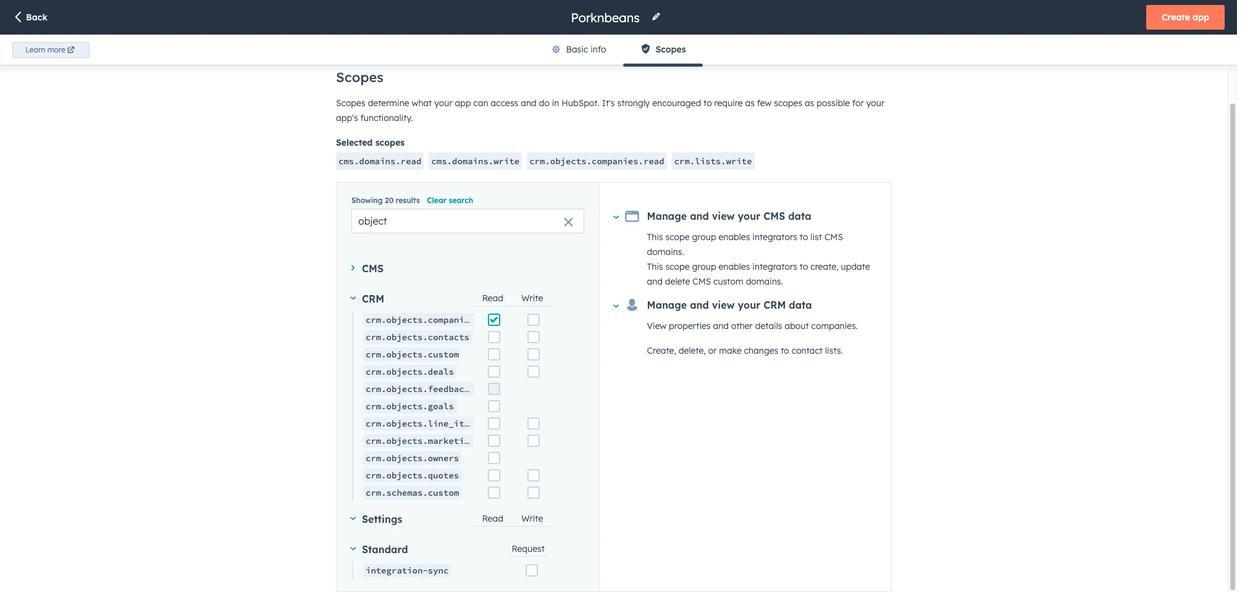 Task type: describe. For each thing, give the bounding box(es) containing it.
1 horizontal spatial settings
[[362, 513, 402, 525]]

manage and view your crm data button
[[613, 299, 877, 314]]

caret image for manage and view your cms data
[[613, 216, 619, 219]]

back inside "link"
[[20, 19, 42, 30]]

list
[[811, 232, 822, 243]]

no
[[519, 280, 539, 299]]

create for create one now to get started.
[[511, 311, 540, 322]]

crm.objects.marketing_events
[[366, 436, 511, 447]]

request
[[512, 544, 545, 555]]

you
[[232, 57, 248, 69]]

manage for manage and view your cms data
[[647, 210, 687, 222]]

this scope group enables integrators to list cms domains. this scope group enables integrators to create, update and delete cms custom domains.
[[647, 232, 870, 287]]

hubspot.
[[562, 98, 600, 109]]

view for crm
[[712, 299, 735, 311]]

delete
[[665, 276, 690, 287]]

encouraged
[[652, 98, 701, 109]]

Find a scope search field
[[352, 209, 584, 234]]

2 as from the left
[[805, 98, 814, 109]]

to left create, at the right
[[800, 261, 808, 272]]

data for manage and view your cms data
[[788, 210, 812, 222]]

0 vertical spatial domains.
[[647, 246, 684, 258]]

cms button
[[352, 261, 584, 276]]

scopes inside button
[[656, 44, 686, 55]]

no private apps alert
[[180, 150, 971, 323]]

learn more
[[25, 45, 65, 54]]

manage and view your cms data button
[[613, 210, 877, 225]]

about
[[785, 321, 809, 332]]

back inside button
[[26, 12, 48, 23]]

strongly
[[617, 98, 650, 109]]

learn what you can do with private apps link
[[180, 57, 371, 72]]

possible
[[817, 98, 850, 109]]

can inside scopes determine what your app can access and do in hubspot. it's strongly encouraged to require as few scopes as possible for your app's functionality.
[[474, 98, 488, 109]]

1 this from the top
[[647, 232, 663, 243]]

in
[[552, 98, 559, 109]]

1 as from the left
[[745, 98, 755, 109]]

crm.schemas.custom
[[366, 487, 459, 499]]

create,
[[647, 345, 676, 356]]

basic info button
[[534, 35, 624, 65]]

caret image inside cms dropdown button
[[352, 265, 355, 271]]

learn what you can do with private apps
[[180, 57, 358, 69]]

write for settings
[[521, 513, 543, 524]]

app's
[[336, 112, 358, 124]]

1 integrators from the top
[[753, 232, 797, 243]]

view for cms
[[712, 210, 735, 222]]

and left other on the right bottom of page
[[713, 321, 729, 332]]

0 vertical spatial apps
[[337, 57, 358, 69]]

one
[[542, 311, 558, 322]]

cms inside cms dropdown button
[[362, 262, 384, 275]]

to left contact at the bottom of page
[[781, 345, 789, 356]]

crm.objects.goals
[[366, 401, 454, 412]]

more
[[47, 45, 65, 54]]

link opens in a new window image inside learn what you can do with private apps link
[[361, 59, 369, 69]]

crm.objects.custom
[[366, 349, 459, 360]]

to inside scopes determine what your app can access and do in hubspot. it's strongly encouraged to require as few scopes as possible for your app's functionality.
[[704, 98, 712, 109]]

1 enables from the top
[[719, 232, 750, 243]]

2 this from the top
[[647, 261, 663, 272]]

learn more link
[[12, 42, 90, 58]]

make
[[719, 345, 742, 356]]

require
[[714, 98, 743, 109]]

create app
[[1162, 12, 1210, 23]]

1 link opens in a new window image from the top
[[361, 57, 369, 72]]

properties
[[669, 321, 711, 332]]

companies.
[[811, 321, 858, 332]]

basic info
[[566, 44, 606, 55]]

cms.domains.read
[[339, 156, 422, 167]]

crm.objects.contacts
[[366, 332, 470, 343]]

custom
[[714, 276, 744, 287]]

showing 20 results clear search
[[352, 196, 473, 205]]

contact
[[792, 345, 823, 356]]

it's
[[602, 98, 615, 109]]

functionality.
[[360, 112, 413, 124]]

integration-sync
[[366, 565, 449, 576]]

and inside scopes determine what your app can access and do in hubspot. it's strongly encouraged to require as few scopes as possible for your app's functionality.
[[521, 98, 537, 109]]

read for crm
[[482, 293, 503, 304]]

caret image inside manage and view your crm data dropdown button
[[613, 305, 619, 308]]

2 enables from the top
[[719, 261, 750, 272]]

showing
[[352, 196, 383, 205]]

none field inside page section 'element'
[[570, 9, 644, 26]]

what inside scopes determine what your app can access and do in hubspot. it's strongly encouraged to require as few scopes as possible for your app's functionality.
[[412, 98, 432, 109]]

your right for
[[867, 98, 885, 109]]

0 horizontal spatial crm
[[362, 293, 384, 305]]

0 horizontal spatial can
[[250, 57, 266, 69]]

crm.objects.quotes
[[366, 470, 459, 481]]

scopes determine what your app can access and do in hubspot. it's strongly encouraged to require as few scopes as possible for your app's functionality.
[[336, 98, 885, 124]]

crm.objects.feedback_submissions
[[366, 384, 532, 395]]

delete,
[[679, 345, 706, 356]]

with
[[282, 57, 301, 69]]

back button
[[12, 11, 48, 25]]

info
[[591, 44, 606, 55]]

create one now to get started.
[[511, 311, 639, 322]]



Task type: locate. For each thing, give the bounding box(es) containing it.
1 manage from the top
[[647, 210, 687, 222]]

scopes right the few
[[774, 98, 803, 109]]

enables down manage and view your cms data
[[719, 232, 750, 243]]

0 vertical spatial read
[[482, 293, 503, 304]]

0 horizontal spatial settings
[[20, 53, 70, 68]]

crm.objects.owners
[[366, 453, 459, 464]]

1 vertical spatial view
[[712, 299, 735, 311]]

to left get
[[581, 311, 590, 322]]

domains. up delete
[[647, 246, 684, 258]]

0 vertical spatial do
[[269, 57, 280, 69]]

and up properties
[[690, 299, 709, 311]]

1 horizontal spatial app
[[1193, 12, 1210, 23]]

manage inside dropdown button
[[647, 210, 687, 222]]

0 vertical spatial can
[[250, 57, 266, 69]]

apps inside alert
[[597, 280, 632, 299]]

your inside dropdown button
[[738, 299, 761, 311]]

group up the custom
[[692, 261, 716, 272]]

and down crm.lists.write
[[690, 210, 709, 222]]

learn left more
[[25, 45, 45, 54]]

no private apps
[[519, 280, 632, 299]]

0 horizontal spatial scopes
[[375, 137, 405, 148]]

details
[[755, 321, 782, 332]]

as left possible
[[805, 98, 814, 109]]

1 horizontal spatial private
[[543, 280, 593, 299]]

your up this scope group enables integrators to list cms domains. this scope group enables integrators to create, update and delete cms custom domains.
[[738, 210, 761, 222]]

view properties and other details about companies.
[[647, 321, 858, 332]]

learn inside learn what you can do with private apps link
[[180, 57, 205, 69]]

write for crm
[[521, 293, 543, 304]]

private up now on the left
[[543, 280, 593, 299]]

1 vertical spatial can
[[474, 98, 488, 109]]

0 horizontal spatial learn
[[25, 45, 45, 54]]

view
[[647, 321, 667, 332]]

integrators down manage and view your cms data dropdown button
[[753, 232, 797, 243]]

group down manage and view your cms data
[[692, 232, 716, 243]]

enables up the custom
[[719, 261, 750, 272]]

0 horizontal spatial as
[[745, 98, 755, 109]]

write up request
[[521, 513, 543, 524]]

and inside this scope group enables integrators to list cms domains. this scope group enables integrators to create, update and delete cms custom domains.
[[647, 276, 663, 287]]

0 vertical spatial scopes
[[774, 98, 803, 109]]

learn for learn more
[[25, 45, 45, 54]]

0 vertical spatial this
[[647, 232, 663, 243]]

0 vertical spatial caret image
[[350, 297, 356, 300]]

None field
[[570, 9, 644, 26]]

app inside create app button
[[1193, 12, 1210, 23]]

do left in
[[539, 98, 550, 109]]

other
[[731, 321, 753, 332]]

create one now button
[[511, 309, 579, 323]]

0 horizontal spatial do
[[269, 57, 280, 69]]

clear search button
[[427, 195, 473, 206]]

cms inside manage and view your cms data dropdown button
[[764, 210, 785, 222]]

1 vertical spatial enables
[[719, 261, 750, 272]]

manage and view your cms data
[[647, 210, 812, 222]]

1 read from the top
[[482, 293, 503, 304]]

crm.objects.companies
[[366, 314, 475, 326]]

to left list
[[800, 232, 808, 243]]

2 vertical spatial caret image
[[350, 548, 356, 551]]

selected
[[336, 137, 373, 148]]

data for manage and view your crm data
[[789, 299, 812, 311]]

settings
[[20, 53, 70, 68], [362, 513, 402, 525]]

navigation inside page section 'element'
[[534, 35, 703, 66]]

results
[[396, 196, 420, 205]]

0 vertical spatial learn
[[25, 45, 45, 54]]

create app button
[[1147, 5, 1225, 30]]

1 vertical spatial scope
[[666, 261, 690, 272]]

domains. up manage and view your crm data dropdown button
[[746, 276, 783, 287]]

1 horizontal spatial what
[[412, 98, 432, 109]]

data up 'about'
[[789, 299, 812, 311]]

view up this scope group enables integrators to list cms domains. this scope group enables integrators to create, update and delete cms custom domains.
[[712, 210, 735, 222]]

learn
[[25, 45, 45, 54], [180, 57, 205, 69]]

settings down back "link"
[[20, 53, 70, 68]]

manage inside dropdown button
[[647, 299, 687, 311]]

scopes up encouraged
[[656, 44, 686, 55]]

data inside dropdown button
[[789, 299, 812, 311]]

1 vertical spatial manage
[[647, 299, 687, 311]]

scopes inside scopes determine what your app can access and do in hubspot. it's strongly encouraged to require as few scopes as possible for your app's functionality.
[[336, 98, 366, 109]]

crm up crm.objects.companies at the bottom left of page
[[362, 293, 384, 305]]

now
[[561, 311, 579, 322]]

0 vertical spatial settings
[[20, 53, 70, 68]]

0 vertical spatial write
[[521, 293, 543, 304]]

changes
[[744, 345, 779, 356]]

clear input image
[[564, 218, 574, 228]]

create
[[1162, 12, 1190, 23], [511, 311, 540, 322]]

your up view properties and other details about companies.
[[738, 299, 761, 311]]

1 group from the top
[[692, 232, 716, 243]]

your for cms
[[738, 210, 761, 222]]

crm
[[362, 293, 384, 305], [764, 299, 786, 311]]

crm inside dropdown button
[[764, 299, 786, 311]]

as left the few
[[745, 98, 755, 109]]

0 vertical spatial app
[[1193, 12, 1210, 23]]

2 manage from the top
[[647, 299, 687, 311]]

integration-
[[366, 565, 428, 576]]

create inside no private apps alert
[[511, 311, 540, 322]]

crm.objects.companies.read
[[530, 156, 664, 167]]

app
[[1193, 12, 1210, 23], [455, 98, 471, 109]]

determine
[[368, 98, 409, 109]]

2 group from the top
[[692, 261, 716, 272]]

1 vertical spatial data
[[789, 299, 812, 311]]

0 horizontal spatial app
[[455, 98, 471, 109]]

2 read from the top
[[482, 513, 503, 524]]

1 vertical spatial scopes
[[336, 69, 384, 86]]

1 vertical spatial private
[[543, 280, 593, 299]]

sync
[[428, 565, 449, 576]]

1 vertical spatial scopes
[[375, 137, 405, 148]]

2 integrators from the top
[[753, 261, 797, 272]]

manage for manage and view your crm data
[[647, 299, 687, 311]]

back
[[26, 12, 48, 23], [20, 19, 42, 30]]

or
[[708, 345, 717, 356]]

learn inside learn more link
[[25, 45, 45, 54]]

can
[[250, 57, 266, 69], [474, 98, 488, 109]]

page section element
[[0, 0, 1237, 66]]

your
[[434, 98, 453, 109], [867, 98, 885, 109], [738, 210, 761, 222], [738, 299, 761, 311]]

1 vertical spatial learn
[[180, 57, 205, 69]]

scopes up "app's"
[[336, 98, 366, 109]]

private inside alert
[[543, 280, 593, 299]]

read
[[482, 293, 503, 304], [482, 513, 503, 524]]

caret image
[[613, 216, 619, 219], [352, 265, 355, 271], [350, 548, 356, 551]]

settings up standard
[[362, 513, 402, 525]]

selected scopes
[[336, 137, 405, 148]]

and inside dropdown button
[[690, 299, 709, 311]]

your for crm
[[738, 299, 761, 311]]

view
[[712, 210, 735, 222], [712, 299, 735, 311]]

apps up started.
[[597, 280, 632, 299]]

write up create one now 'button'
[[521, 293, 543, 304]]

1 horizontal spatial scopes
[[774, 98, 803, 109]]

scope
[[666, 232, 690, 243], [666, 261, 690, 272]]

scopes
[[656, 44, 686, 55], [336, 69, 384, 86], [336, 98, 366, 109]]

1 vertical spatial caret image
[[613, 305, 619, 308]]

1 vertical spatial caret image
[[352, 265, 355, 271]]

do left the with
[[269, 57, 280, 69]]

crm up details at the bottom right of page
[[764, 299, 786, 311]]

crm.objects.line_items
[[366, 418, 480, 429]]

caret image for settings
[[350, 517, 356, 520]]

0 vertical spatial group
[[692, 232, 716, 243]]

caret image
[[350, 297, 356, 300], [613, 305, 619, 308], [350, 517, 356, 520]]

2 vertical spatial caret image
[[350, 517, 356, 520]]

your right determine at the left
[[434, 98, 453, 109]]

manage and view your crm data
[[647, 299, 812, 311]]

your for app
[[434, 98, 453, 109]]

1 horizontal spatial crm
[[764, 299, 786, 311]]

0 vertical spatial scopes
[[656, 44, 686, 55]]

0 vertical spatial caret image
[[613, 216, 619, 219]]

crm.objects.deals
[[366, 366, 454, 377]]

lists.
[[825, 345, 843, 356]]

0 horizontal spatial what
[[207, 57, 229, 69]]

1 horizontal spatial learn
[[180, 57, 205, 69]]

what left you
[[207, 57, 229, 69]]

1 vertical spatial group
[[692, 261, 716, 272]]

what right determine at the left
[[412, 98, 432, 109]]

can left access
[[474, 98, 488, 109]]

to left require
[[704, 98, 712, 109]]

scopes
[[774, 98, 803, 109], [375, 137, 405, 148]]

link opens in a new window image
[[361, 57, 369, 72], [361, 59, 369, 69]]

create for create app
[[1162, 12, 1190, 23]]

and
[[521, 98, 537, 109], [690, 210, 709, 222], [647, 276, 663, 287], [690, 299, 709, 311], [713, 321, 729, 332]]

caret image for crm
[[350, 297, 356, 300]]

1 vertical spatial integrators
[[753, 261, 797, 272]]

0 horizontal spatial create
[[511, 311, 540, 322]]

scopes inside scopes determine what your app can access and do in hubspot. it's strongly encouraged to require as few scopes as possible for your app's functionality.
[[774, 98, 803, 109]]

scopes up determine at the left
[[336, 69, 384, 86]]

1 horizontal spatial do
[[539, 98, 550, 109]]

data inside dropdown button
[[788, 210, 812, 222]]

search
[[449, 196, 473, 205]]

data up list
[[788, 210, 812, 222]]

view inside dropdown button
[[712, 299, 735, 311]]

get
[[592, 311, 605, 322]]

for
[[853, 98, 864, 109]]

1 vertical spatial what
[[412, 98, 432, 109]]

few
[[757, 98, 772, 109]]

private right the with
[[304, 57, 335, 69]]

1 horizontal spatial as
[[805, 98, 814, 109]]

basic
[[566, 44, 588, 55]]

integrators left create, at the right
[[753, 261, 797, 272]]

learn for learn what you can do with private apps
[[180, 57, 205, 69]]

clear
[[427, 196, 447, 205]]

domains.
[[647, 246, 684, 258], [746, 276, 783, 287]]

caret image for request
[[350, 548, 356, 551]]

1 write from the top
[[521, 293, 543, 304]]

.
[[371, 57, 373, 69]]

2 vertical spatial scopes
[[336, 98, 366, 109]]

read for settings
[[482, 513, 503, 524]]

can right you
[[250, 57, 266, 69]]

enables
[[719, 232, 750, 243], [719, 261, 750, 272]]

learn left you
[[180, 57, 205, 69]]

0 horizontal spatial domains.
[[647, 246, 684, 258]]

1 horizontal spatial apps
[[597, 280, 632, 299]]

to inside no private apps alert
[[581, 311, 590, 322]]

1 vertical spatial write
[[521, 513, 543, 524]]

navigation containing basic info
[[534, 35, 703, 66]]

update
[[841, 261, 870, 272]]

and inside dropdown button
[[690, 210, 709, 222]]

access
[[491, 98, 519, 109]]

0 vertical spatial view
[[712, 210, 735, 222]]

caret image inside manage and view your cms data dropdown button
[[613, 216, 619, 219]]

2 view from the top
[[712, 299, 735, 311]]

2 write from the top
[[521, 513, 543, 524]]

apps
[[337, 57, 358, 69], [597, 280, 632, 299]]

0 vertical spatial scope
[[666, 232, 690, 243]]

and right access
[[521, 98, 537, 109]]

1 vertical spatial do
[[539, 98, 550, 109]]

cms.domains.write
[[431, 156, 520, 167]]

standard
[[362, 543, 408, 556]]

1 vertical spatial app
[[455, 98, 471, 109]]

crm.lists.write
[[674, 156, 752, 167]]

your inside dropdown button
[[738, 210, 761, 222]]

1 vertical spatial apps
[[597, 280, 632, 299]]

do inside scopes determine what your app can access and do in hubspot. it's strongly encouraged to require as few scopes as possible for your app's functionality.
[[539, 98, 550, 109]]

1 vertical spatial this
[[647, 261, 663, 272]]

write
[[521, 293, 543, 304], [521, 513, 543, 524]]

app inside scopes determine what your app can access and do in hubspot. it's strongly encouraged to require as few scopes as possible for your app's functionality.
[[455, 98, 471, 109]]

manage
[[647, 210, 687, 222], [647, 299, 687, 311]]

1 horizontal spatial can
[[474, 98, 488, 109]]

data
[[788, 210, 812, 222], [789, 299, 812, 311]]

private
[[304, 57, 335, 69], [543, 280, 593, 299]]

apps left .
[[337, 57, 358, 69]]

navigation
[[534, 35, 703, 66]]

and left delete
[[647, 276, 663, 287]]

1 scope from the top
[[666, 232, 690, 243]]

scopes button
[[624, 35, 703, 66]]

cms
[[764, 210, 785, 222], [825, 232, 843, 243], [362, 262, 384, 275], [693, 276, 711, 287]]

0 vertical spatial manage
[[647, 210, 687, 222]]

0 vertical spatial what
[[207, 57, 229, 69]]

0 vertical spatial private
[[304, 57, 335, 69]]

create,
[[811, 261, 839, 272]]

1 vertical spatial domains.
[[746, 276, 783, 287]]

0 vertical spatial create
[[1162, 12, 1190, 23]]

20
[[385, 196, 394, 205]]

1 horizontal spatial create
[[1162, 12, 1190, 23]]

1 view from the top
[[712, 210, 735, 222]]

back link
[[0, 12, 50, 37]]

what
[[207, 57, 229, 69], [412, 98, 432, 109]]

0 horizontal spatial apps
[[337, 57, 358, 69]]

create inside create app button
[[1162, 12, 1190, 23]]

view inside dropdown button
[[712, 210, 735, 222]]

1 vertical spatial settings
[[362, 513, 402, 525]]

2 scope from the top
[[666, 261, 690, 272]]

scopes up cms.domains.read on the top of page
[[375, 137, 405, 148]]

0 vertical spatial enables
[[719, 232, 750, 243]]

1 vertical spatial create
[[511, 311, 540, 322]]

1 horizontal spatial domains.
[[746, 276, 783, 287]]

1 vertical spatial read
[[482, 513, 503, 524]]

started.
[[608, 311, 639, 322]]

create, delete, or make changes to contact lists.
[[647, 345, 843, 356]]

view down the custom
[[712, 299, 735, 311]]

0 horizontal spatial private
[[304, 57, 335, 69]]

0 vertical spatial integrators
[[753, 232, 797, 243]]

2 link opens in a new window image from the top
[[361, 59, 369, 69]]

0 vertical spatial data
[[788, 210, 812, 222]]



Task type: vqa. For each thing, say whether or not it's contained in the screenshot.
Timeline Visualizer 300 + installs
no



